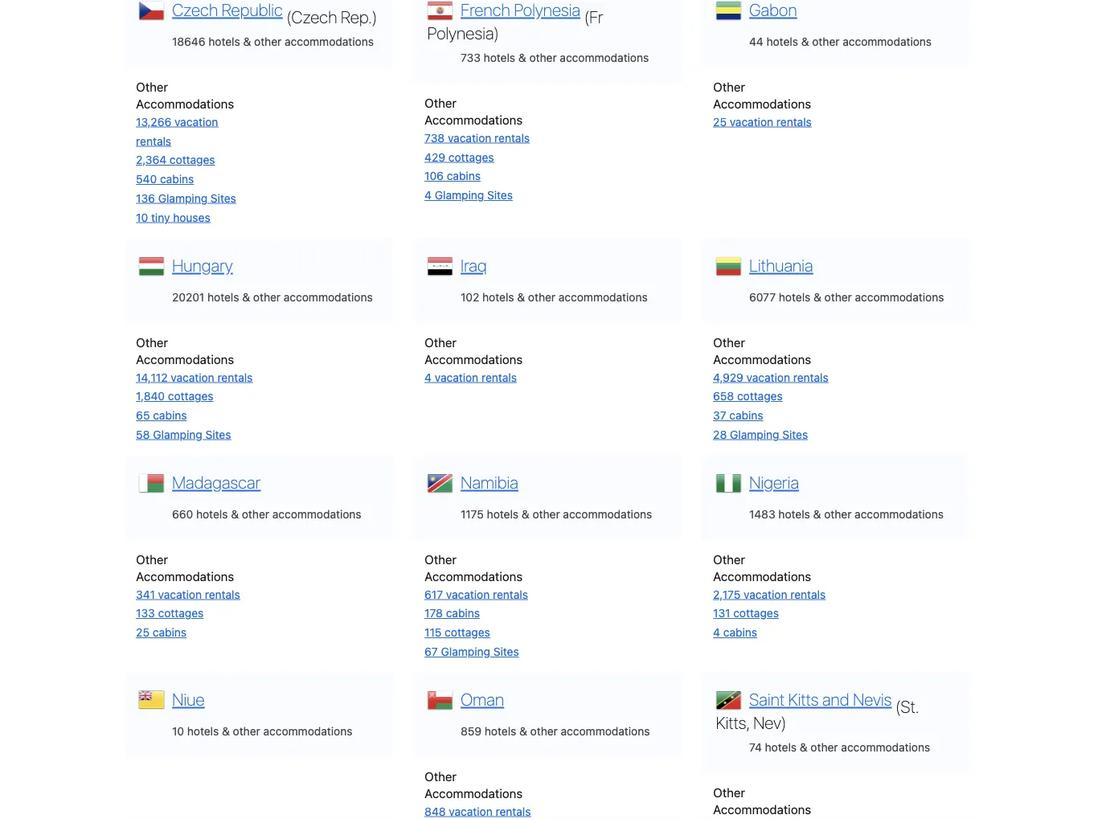 Task type: locate. For each thing, give the bounding box(es) containing it.
cottages for other accommodations 738 vacation rentals 429 cottages 106 cabins 4 glamping sites
[[449, 150, 494, 163]]

other accommodations 14,112 vacation rentals 1,840 cottages 65 cabins 58 glamping sites
[[136, 335, 253, 441]]

other accommodations 25 vacation rentals
[[713, 79, 812, 128]]

hotels right 18646
[[208, 35, 240, 48]]

glamping down 65 cabins link
[[153, 428, 202, 441]]

other inside the "other accommodations 13,266 vacation rentals 2,364 cottages 540 cabins 136 glamping sites 10 tiny houses"
[[136, 79, 168, 94]]

tiny
[[151, 211, 170, 224]]

341
[[136, 588, 155, 601]]

14,112
[[136, 370, 168, 384]]

4 glamping sites link
[[425, 188, 513, 202]]

accommodations inside other accommodations 617 vacation rentals 178 cabins 115 cottages 67 glamping sites
[[425, 569, 523, 583]]

other up the 341
[[136, 552, 168, 566]]

rentals inside other accommodations 617 vacation rentals 178 cabins 115 cottages 67 glamping sites
[[493, 588, 528, 601]]

13,266
[[136, 115, 171, 128]]

cottages down the 13,266 vacation rentals link
[[170, 153, 215, 166]]

vacation for namibia
[[446, 588, 490, 601]]

accommodations up the 13,266 vacation rentals link
[[136, 96, 234, 111]]

0 vertical spatial 25
[[713, 115, 727, 128]]

10 down the niue on the left bottom
[[172, 725, 184, 738]]

other for lithuania
[[825, 290, 852, 303]]

cottages down 2,175 vacation rentals link
[[734, 607, 779, 620]]

2,364 cottages link
[[136, 153, 215, 166]]

vacation inside other accommodations 4 vacation rentals
[[435, 370, 479, 384]]

1 vertical spatial 25
[[136, 626, 150, 639]]

other for other accommodations 4,929 vacation rentals 658 cottages 37 cabins 28 glamping sites
[[713, 335, 745, 349]]

other
[[136, 79, 168, 94], [713, 79, 745, 94], [425, 95, 457, 110], [136, 335, 168, 349], [425, 335, 457, 349], [713, 335, 745, 349], [136, 552, 168, 566], [425, 552, 457, 566], [713, 552, 745, 566], [425, 769, 457, 784], [713, 785, 745, 800]]

accommodations for other accommodations 14,112 vacation rentals 1,840 cottages 65 cabins 58 glamping sites
[[136, 352, 234, 366]]

rentals for lithuania
[[793, 370, 829, 384]]

accommodations for namibia
[[563, 507, 652, 521]]

& for saint kitts and nevis
[[800, 741, 808, 754]]

other for namibia
[[533, 507, 560, 521]]

other accommodations 617 vacation rentals 178 cabins 115 cottages 67 glamping sites
[[425, 552, 528, 658]]

25 vacation rentals link
[[713, 115, 812, 128]]

sites inside other accommodations 617 vacation rentals 178 cabins 115 cottages 67 glamping sites
[[493, 645, 519, 658]]

rep.)
[[341, 7, 377, 27]]

4
[[425, 188, 432, 202], [425, 370, 432, 384], [713, 626, 720, 639]]

other accommodations 738 vacation rentals 429 cottages 106 cabins 4 glamping sites
[[425, 95, 530, 202]]

namibia link
[[457, 470, 519, 492]]

other up 14,112
[[136, 335, 168, 349]]

cabins inside the "other accommodations 13,266 vacation rentals 2,364 cottages 540 cabins 136 glamping sites 10 tiny houses"
[[160, 172, 194, 186]]

rentals inside other accommodations 341 vacation rentals 133 cottages 25 cabins
[[205, 588, 240, 601]]

glamping down the '106 cabins' link
[[435, 188, 484, 202]]

rentals inside other accommodations 848 vacation rentals
[[496, 805, 531, 818]]

hotels
[[208, 35, 240, 48], [767, 35, 798, 48], [484, 51, 515, 64], [207, 290, 239, 303], [482, 290, 514, 303], [779, 290, 811, 303], [196, 507, 228, 521], [487, 507, 519, 521], [779, 507, 810, 521], [187, 725, 219, 738], [485, 725, 516, 738], [765, 741, 797, 754]]

cottages inside other accommodations 341 vacation rentals 133 cottages 25 cabins
[[158, 607, 204, 620]]

accommodations up 341 vacation rentals link
[[136, 569, 234, 583]]

iraq link
[[457, 253, 487, 275]]

vacation inside other accommodations 14,112 vacation rentals 1,840 cottages 65 cabins 58 glamping sites
[[171, 370, 214, 384]]

617
[[425, 588, 443, 601]]

74 hotels & other accommodations
[[749, 741, 931, 754]]

131 cottages link
[[713, 607, 779, 620]]

& for lithuania
[[814, 290, 822, 303]]

hotels right 102
[[482, 290, 514, 303]]

rentals inside other accommodations 4 vacation rentals
[[482, 370, 517, 384]]

glamping inside other accommodations 14,112 vacation rentals 1,840 cottages 65 cabins 58 glamping sites
[[153, 428, 202, 441]]

sites inside other accommodations 14,112 vacation rentals 1,840 cottages 65 cabins 58 glamping sites
[[205, 428, 231, 441]]

131
[[713, 607, 730, 620]]

other for other accommodations 617 vacation rentals 178 cabins 115 cottages 67 glamping sites
[[425, 552, 457, 566]]

4 inside other accommodations 4 vacation rentals
[[425, 370, 432, 384]]

rentals inside the other accommodations 2,175 vacation rentals 131 cottages 4 cabins
[[791, 588, 826, 601]]

accommodations for other accommodations 4 vacation rentals
[[425, 352, 523, 366]]

10
[[136, 211, 148, 224], [172, 725, 184, 738]]

other up 4 vacation rentals link
[[425, 335, 457, 349]]

cottages for other accommodations 13,266 vacation rentals 2,364 cottages 540 cabins 136 glamping sites 10 tiny houses
[[170, 153, 215, 166]]

cabins up 115 cottages "link"
[[446, 607, 480, 620]]

houses
[[173, 211, 210, 224]]

vacation inside other accommodations 25 vacation rentals
[[730, 115, 774, 128]]

other accommodations 341 vacation rentals 133 cottages 25 cabins
[[136, 552, 240, 639]]

other inside other accommodations 848 vacation rentals
[[425, 769, 457, 784]]

hotels for iraq
[[482, 290, 514, 303]]

cabins for other accommodations 14,112 vacation rentals 1,840 cottages 65 cabins 58 glamping sites
[[153, 409, 187, 422]]

10 inside the "other accommodations 13,266 vacation rentals 2,364 cottages 540 cabins 136 glamping sites 10 tiny houses"
[[136, 211, 148, 224]]

1,840 cottages link
[[136, 390, 213, 403]]

hotels for madagascar
[[196, 507, 228, 521]]

58 glamping sites link
[[136, 428, 231, 441]]

accommodations up 14,112 vacation rentals link
[[136, 352, 234, 366]]

10 left tiny on the left
[[136, 211, 148, 224]]

hotels for namibia
[[487, 507, 519, 521]]

accommodations for other accommodations
[[713, 802, 811, 817]]

cabins for other accommodations 13,266 vacation rentals 2,364 cottages 540 cabins 136 glamping sites 10 tiny houses
[[160, 172, 194, 186]]

accommodations inside other accommodations 14,112 vacation rentals 1,840 cottages 65 cabins 58 glamping sites
[[136, 352, 234, 366]]

sites down 2,364 cottages link
[[211, 191, 236, 205]]

hotels right 1483
[[779, 507, 810, 521]]

sites for hungary
[[205, 428, 231, 441]]

accommodations inside other accommodations 341 vacation rentals 133 cottages 25 cabins
[[136, 569, 234, 583]]

vacation inside other accommodations 341 vacation rentals 133 cottages 25 cabins
[[158, 588, 202, 601]]

rentals for iraq
[[482, 370, 517, 384]]

sites for lithuania
[[783, 428, 808, 441]]

25 cabins link
[[136, 626, 187, 639]]

accommodations up 4,929 vacation rentals link
[[713, 352, 811, 366]]

other up 2,175
[[713, 552, 745, 566]]

1 vertical spatial 4
[[425, 370, 432, 384]]

other up 848
[[425, 769, 457, 784]]

accommodations for hungary
[[284, 290, 373, 303]]

other inside other accommodations 341 vacation rentals 133 cottages 25 cabins
[[136, 552, 168, 566]]

cabins inside the other accommodations 2,175 vacation rentals 131 cottages 4 cabins
[[724, 626, 757, 639]]

106
[[425, 169, 444, 183]]

4 inside other accommodations 738 vacation rentals 429 cottages 106 cabins 4 glamping sites
[[425, 188, 432, 202]]

cottages down 4,929 vacation rentals link
[[737, 390, 783, 403]]

cabins inside other accommodations 341 vacation rentals 133 cottages 25 cabins
[[153, 626, 187, 639]]

accommodations for madagascar
[[272, 507, 362, 521]]

other for madagascar
[[242, 507, 269, 521]]

glamping inside the "other accommodations 13,266 vacation rentals 2,364 cottages 540 cabins 136 glamping sites 10 tiny houses"
[[158, 191, 208, 205]]

0 horizontal spatial 10
[[136, 211, 148, 224]]

accommodations for other accommodations 848 vacation rentals
[[425, 786, 523, 801]]

rentals for madagascar
[[205, 588, 240, 601]]

other down "kitts,"
[[713, 785, 745, 800]]

sites for namibia
[[493, 645, 519, 658]]

hotels right 6077
[[779, 290, 811, 303]]

other accommodations
[[713, 785, 811, 817]]

glamping inside the other accommodations 4,929 vacation rentals 658 cottages 37 cabins 28 glamping sites
[[730, 428, 779, 441]]

341 vacation rentals link
[[136, 588, 240, 601]]

cabins inside other accommodations 738 vacation rentals 429 cottages 106 cabins 4 glamping sites
[[447, 169, 481, 183]]

25 inside other accommodations 25 vacation rentals
[[713, 115, 727, 128]]

hotels for lithuania
[[779, 290, 811, 303]]

(czech
[[286, 7, 337, 27]]

other accommodations 4 vacation rentals
[[425, 335, 523, 384]]

accommodations up 738 vacation rentals link
[[425, 112, 523, 127]]

67
[[425, 645, 438, 658]]

sites up oman
[[493, 645, 519, 658]]

cottages down 341 vacation rentals link
[[158, 607, 204, 620]]

accommodations up 617 vacation rentals link
[[425, 569, 523, 583]]

cottages for other accommodations 341 vacation rentals 133 cottages 25 cabins
[[158, 607, 204, 620]]

hotels right 20201
[[207, 290, 239, 303]]

& for niue
[[222, 725, 230, 738]]

oman link
[[457, 688, 504, 710]]

& for oman
[[519, 725, 527, 738]]

cottages inside the "other accommodations 13,266 vacation rentals 2,364 cottages 540 cabins 136 glamping sites 10 tiny houses"
[[170, 153, 215, 166]]

accommodations
[[285, 35, 374, 48], [843, 35, 932, 48], [560, 51, 649, 64], [284, 290, 373, 303], [559, 290, 648, 303], [855, 290, 944, 303], [272, 507, 362, 521], [563, 507, 652, 521], [855, 507, 944, 521], [263, 725, 353, 738], [561, 725, 650, 738], [841, 741, 931, 754]]

accommodations inside other accommodations 848 vacation rentals
[[425, 786, 523, 801]]

cabins down 2,364 cottages link
[[160, 172, 194, 186]]

vacation inside the "other accommodations 13,266 vacation rentals 2,364 cottages 540 cabins 136 glamping sites 10 tiny houses"
[[175, 115, 218, 128]]

accommodations up 2,175 vacation rentals link
[[713, 569, 811, 583]]

cottages inside the other accommodations 2,175 vacation rentals 131 cottages 4 cabins
[[734, 607, 779, 620]]

other inside other accommodations 14,112 vacation rentals 1,840 cottages 65 cabins 58 glamping sites
[[136, 335, 168, 349]]

sites up nigeria link
[[783, 428, 808, 441]]

rentals inside the other accommodations 4,929 vacation rentals 658 cottages 37 cabins 28 glamping sites
[[793, 370, 829, 384]]

cottages inside other accommodations 738 vacation rentals 429 cottages 106 cabins 4 glamping sites
[[449, 150, 494, 163]]

25
[[713, 115, 727, 128], [136, 626, 150, 639]]

sites down "429 cottages" link
[[487, 188, 513, 202]]

cabins for other accommodations 2,175 vacation rentals 131 cottages 4 cabins
[[724, 626, 757, 639]]

2,175
[[713, 588, 741, 601]]

other inside the other accommodations 2,175 vacation rentals 131 cottages 4 cabins
[[713, 552, 745, 566]]

vacation inside the other accommodations 4,929 vacation rentals 658 cottages 37 cabins 28 glamping sites
[[747, 370, 790, 384]]

other for other accommodations 341 vacation rentals 133 cottages 25 cabins
[[136, 552, 168, 566]]

hotels right 660 at the left
[[196, 507, 228, 521]]

glamping down 37 cabins link at the right
[[730, 428, 779, 441]]

rentals for nigeria
[[791, 588, 826, 601]]

sites inside other accommodations 738 vacation rentals 429 cottages 106 cabins 4 glamping sites
[[487, 188, 513, 202]]

glamping inside other accommodations 617 vacation rentals 178 cabins 115 cottages 67 glamping sites
[[441, 645, 490, 658]]

& for madagascar
[[231, 507, 239, 521]]

cottages inside other accommodations 14,112 vacation rentals 1,840 cottages 65 cabins 58 glamping sites
[[168, 390, 213, 403]]

660
[[172, 507, 193, 521]]

other for hungary
[[253, 290, 281, 303]]

accommodations for nigeria
[[855, 507, 944, 521]]

1175
[[461, 507, 484, 521]]

glamping down 115 cottages "link"
[[441, 645, 490, 658]]

1 vertical spatial 10
[[172, 725, 184, 738]]

sites inside the other accommodations 4,929 vacation rentals 658 cottages 37 cabins 28 glamping sites
[[783, 428, 808, 441]]

cottages up 67 glamping sites "link"
[[445, 626, 490, 639]]

733
[[461, 51, 481, 64]]

cottages for other accommodations 14,112 vacation rentals 1,840 cottages 65 cabins 58 glamping sites
[[168, 390, 213, 403]]

738 vacation rentals link
[[425, 131, 530, 144]]

other inside other accommodations 4 vacation rentals
[[425, 335, 457, 349]]

vacation
[[175, 115, 218, 128], [730, 115, 774, 128], [448, 131, 492, 144], [171, 370, 214, 384], [435, 370, 479, 384], [747, 370, 790, 384], [158, 588, 202, 601], [446, 588, 490, 601], [744, 588, 788, 601], [449, 805, 493, 818]]

accommodations for other accommodations 2,175 vacation rentals 131 cottages 4 cabins
[[713, 569, 811, 583]]

hungary
[[172, 255, 233, 275]]

saint kitts and nevis link
[[746, 688, 892, 710]]

rentals inside the "other accommodations 13,266 vacation rentals 2,364 cottages 540 cabins 136 glamping sites 10 tiny houses"
[[136, 134, 171, 147]]

other for oman
[[530, 725, 558, 738]]

other up 13,266
[[136, 79, 168, 94]]

178 cabins link
[[425, 607, 480, 620]]

vacation inside other accommodations 617 vacation rentals 178 cabins 115 cottages 67 glamping sites
[[446, 588, 490, 601]]

hotels right 859 in the bottom left of the page
[[485, 725, 516, 738]]

other up '738'
[[425, 95, 457, 110]]

other up the 617
[[425, 552, 457, 566]]

1 horizontal spatial 10
[[172, 725, 184, 738]]

accommodations inside other accommodations 738 vacation rentals 429 cottages 106 cabins 4 glamping sites
[[425, 112, 523, 127]]

cabins down the 133 cottages link
[[153, 626, 187, 639]]

accommodations up 848 vacation rentals link on the bottom left of the page
[[425, 786, 523, 801]]

accommodations for iraq
[[559, 290, 648, 303]]

accommodations for oman
[[561, 725, 650, 738]]

accommodations up 4 vacation rentals link
[[425, 352, 523, 366]]

glamping up houses
[[158, 191, 208, 205]]

429 cottages link
[[425, 150, 494, 163]]

nevis
[[853, 690, 892, 710]]

accommodations for lithuania
[[855, 290, 944, 303]]

other for saint kitts and nevis
[[811, 741, 838, 754]]

hungary link
[[168, 253, 233, 275]]

hotels right the 1175 at bottom
[[487, 507, 519, 521]]

0 vertical spatial 10
[[136, 211, 148, 224]]

cabins
[[447, 169, 481, 183], [160, 172, 194, 186], [153, 409, 187, 422], [730, 409, 764, 422], [446, 607, 480, 620], [153, 626, 187, 639], [724, 626, 757, 639]]

other inside other accommodations 25 vacation rentals
[[713, 79, 745, 94]]

658
[[713, 390, 734, 403]]

vacation for nigeria
[[744, 588, 788, 601]]

vacation inside the other accommodations 2,175 vacation rentals 131 cottages 4 cabins
[[744, 588, 788, 601]]

other inside other accommodations 738 vacation rentals 429 cottages 106 cabins 4 glamping sites
[[425, 95, 457, 110]]

1175 hotels & other accommodations
[[461, 507, 652, 521]]

cabins down 131 cottages link
[[724, 626, 757, 639]]

accommodations inside the other accommodations 2,175 vacation rentals 131 cottages 4 cabins
[[713, 569, 811, 583]]

iraq
[[461, 255, 487, 275]]

cabins inside other accommodations 14,112 vacation rentals 1,840 cottages 65 cabins 58 glamping sites
[[153, 409, 187, 422]]

rentals inside other accommodations 738 vacation rentals 429 cottages 106 cabins 4 glamping sites
[[495, 131, 530, 144]]

sites up madagascar link
[[205, 428, 231, 441]]

cottages down 14,112 vacation rentals link
[[168, 390, 213, 403]]

& for hungary
[[242, 290, 250, 303]]

4 inside the other accommodations 2,175 vacation rentals 131 cottages 4 cabins
[[713, 626, 720, 639]]

cottages inside other accommodations 617 vacation rentals 178 cabins 115 cottages 67 glamping sites
[[445, 626, 490, 639]]

nev)
[[754, 713, 787, 733]]

accommodations inside the other accommodations 4,929 vacation rentals 658 cottages 37 cabins 28 glamping sites
[[713, 352, 811, 366]]

738
[[425, 131, 445, 144]]

0 vertical spatial 4
[[425, 188, 432, 202]]

rentals inside other accommodations 14,112 vacation rentals 1,840 cottages 65 cabins 58 glamping sites
[[217, 370, 253, 384]]

2 vertical spatial 4
[[713, 626, 720, 639]]

polynesia)
[[428, 23, 499, 43]]

14,112 vacation rentals link
[[136, 370, 253, 384]]

rentals for namibia
[[493, 588, 528, 601]]

cottages down 738 vacation rentals link
[[449, 150, 494, 163]]

848
[[425, 805, 446, 818]]

1 horizontal spatial 25
[[713, 115, 727, 128]]

28 glamping sites link
[[713, 428, 808, 441]]

hotels for hungary
[[207, 290, 239, 303]]

660 hotels & other accommodations
[[172, 507, 362, 521]]

cabins down "429 cottages" link
[[447, 169, 481, 183]]

hotels down the niue on the left bottom
[[187, 725, 219, 738]]

other inside the other accommodations
[[713, 785, 745, 800]]

other inside other accommodations 617 vacation rentals 178 cabins 115 cottages 67 glamping sites
[[425, 552, 457, 566]]

cabins down 658 cottages "link"
[[730, 409, 764, 422]]

accommodations down 74
[[713, 802, 811, 817]]

accommodations inside the "other accommodations 13,266 vacation rentals 2,364 cottages 540 cabins 136 glamping sites 10 tiny houses"
[[136, 96, 234, 111]]

28
[[713, 428, 727, 441]]

cabins inside other accommodations 617 vacation rentals 178 cabins 115 cottages 67 glamping sites
[[446, 607, 480, 620]]

accommodations up 25 vacation rentals link
[[713, 96, 811, 111]]

cottages inside the other accommodations 4,929 vacation rentals 658 cottages 37 cabins 28 glamping sites
[[737, 390, 783, 403]]

133
[[136, 607, 155, 620]]

25 inside other accommodations 341 vacation rentals 133 cottages 25 cabins
[[136, 626, 150, 639]]

accommodations inside other accommodations 25 vacation rentals
[[713, 96, 811, 111]]

accommodations
[[136, 96, 234, 111], [713, 96, 811, 111], [425, 112, 523, 127], [136, 352, 234, 366], [425, 352, 523, 366], [713, 352, 811, 366], [136, 569, 234, 583], [425, 569, 523, 583], [713, 569, 811, 583], [425, 786, 523, 801], [713, 802, 811, 817]]

other
[[254, 35, 282, 48], [812, 35, 840, 48], [529, 51, 557, 64], [253, 290, 281, 303], [528, 290, 556, 303], [825, 290, 852, 303], [242, 507, 269, 521], [533, 507, 560, 521], [824, 507, 852, 521], [233, 725, 260, 738], [530, 725, 558, 738], [811, 741, 838, 754]]

other up 4,929
[[713, 335, 745, 349]]

other up 25 vacation rentals link
[[713, 79, 745, 94]]

hotels right 74
[[765, 741, 797, 754]]

cabins down 1,840 cottages link
[[153, 409, 187, 422]]

&
[[243, 35, 251, 48], [801, 35, 809, 48], [519, 51, 526, 64], [242, 290, 250, 303], [517, 290, 525, 303], [814, 290, 822, 303], [231, 507, 239, 521], [522, 507, 530, 521], [813, 507, 821, 521], [222, 725, 230, 738], [519, 725, 527, 738], [800, 741, 808, 754]]

0 horizontal spatial 25
[[136, 626, 150, 639]]

vacation inside other accommodations 848 vacation rentals
[[449, 805, 493, 818]]

sites inside the "other accommodations 13,266 vacation rentals 2,364 cottages 540 cabins 136 glamping sites 10 tiny houses"
[[211, 191, 236, 205]]

other inside the other accommodations 4,929 vacation rentals 658 cottages 37 cabins 28 glamping sites
[[713, 335, 745, 349]]

cabins inside the other accommodations 4,929 vacation rentals 658 cottages 37 cabins 28 glamping sites
[[730, 409, 764, 422]]



Task type: vqa. For each thing, say whether or not it's contained in the screenshot.
Namibia 'vacation'
yes



Task type: describe. For each thing, give the bounding box(es) containing it.
other for other accommodations 13,266 vacation rentals 2,364 cottages 540 cabins 136 glamping sites 10 tiny houses
[[136, 79, 168, 94]]

madagascar link
[[168, 470, 261, 492]]

other accommodations 848 vacation rentals
[[425, 769, 531, 818]]

other for other accommodations 738 vacation rentals 429 cottages 106 cabins 4 glamping sites
[[425, 95, 457, 110]]

glamping for hungary
[[153, 428, 202, 441]]

429
[[425, 150, 446, 163]]

saint kitts and nevis
[[750, 690, 892, 710]]

37
[[713, 409, 727, 422]]

hotels for saint kitts and nevis
[[765, 741, 797, 754]]

cottages for other accommodations 2,175 vacation rentals 131 cottages 4 cabins
[[734, 607, 779, 620]]

rentals for hungary
[[217, 370, 253, 384]]

859
[[461, 725, 482, 738]]

& for nigeria
[[813, 507, 821, 521]]

1483 hotels & other accommodations
[[749, 507, 944, 521]]

accommodations for other accommodations 738 vacation rentals 429 cottages 106 cabins 4 glamping sites
[[425, 112, 523, 127]]

kitts,
[[716, 713, 750, 733]]

accommodations for other accommodations 4,929 vacation rentals 658 cottages 37 cabins 28 glamping sites
[[713, 352, 811, 366]]

accommodations for other accommodations 341 vacation rentals 133 cottages 25 cabins
[[136, 569, 234, 583]]

other for iraq
[[528, 290, 556, 303]]

1483
[[749, 507, 776, 521]]

vacation for oman
[[449, 805, 493, 818]]

other for other accommodations 14,112 vacation rentals 1,840 cottages 65 cabins 58 glamping sites
[[136, 335, 168, 349]]

rentals for oman
[[496, 805, 531, 818]]

glamping for lithuania
[[730, 428, 779, 441]]

niue
[[172, 690, 205, 710]]

(st. kitts, nev)
[[716, 697, 919, 733]]

glamping for namibia
[[441, 645, 490, 658]]

133 cottages link
[[136, 607, 204, 620]]

madagascar
[[172, 472, 261, 492]]

cabins for other accommodations 341 vacation rentals 133 cottages 25 cabins
[[153, 626, 187, 639]]

102
[[461, 290, 479, 303]]

vacation for lithuania
[[747, 370, 790, 384]]

2,175 vacation rentals link
[[713, 588, 826, 601]]

oman
[[461, 690, 504, 710]]

10 hotels & other accommodations
[[172, 725, 353, 738]]

13,266 vacation rentals link
[[136, 115, 218, 147]]

136
[[136, 191, 155, 205]]

115
[[425, 626, 442, 639]]

cabins for other accommodations 4,929 vacation rentals 658 cottages 37 cabins 28 glamping sites
[[730, 409, 764, 422]]

848 vacation rentals link
[[425, 805, 531, 818]]

hotels right 733
[[484, 51, 515, 64]]

617 vacation rentals link
[[425, 588, 528, 601]]

other for other accommodations 4 vacation rentals
[[425, 335, 457, 349]]

other for nigeria
[[824, 507, 852, 521]]

other for other accommodations
[[713, 785, 745, 800]]

vacation for iraq
[[435, 370, 479, 384]]

20201 hotels & other accommodations
[[172, 290, 373, 303]]

(fr
[[584, 7, 604, 27]]

6077 hotels & other accommodations
[[749, 290, 944, 303]]

cottages for other accommodations 4,929 vacation rentals 658 cottages 37 cabins 28 glamping sites
[[737, 390, 783, 403]]

1,840
[[136, 390, 165, 403]]

hotels for nigeria
[[779, 507, 810, 521]]

glamping inside other accommodations 738 vacation rentals 429 cottages 106 cabins 4 glamping sites
[[435, 188, 484, 202]]

lithuania
[[750, 255, 813, 275]]

102 hotels & other accommodations
[[461, 290, 648, 303]]

other accommodations 4,929 vacation rentals 658 cottages 37 cabins 28 glamping sites
[[713, 335, 829, 441]]

4,929 vacation rentals link
[[713, 370, 829, 384]]

44 hotels & other accommodations
[[749, 35, 932, 48]]

136 glamping sites link
[[136, 191, 236, 205]]

540
[[136, 172, 157, 186]]

(st.
[[896, 697, 919, 717]]

saint
[[750, 690, 785, 710]]

other accommodations 2,175 vacation rentals 131 cottages 4 cabins
[[713, 552, 826, 639]]

accommodations for niue
[[263, 725, 353, 738]]

vacation inside other accommodations 738 vacation rentals 429 cottages 106 cabins 4 glamping sites
[[448, 131, 492, 144]]

niue link
[[168, 688, 205, 710]]

hotels right 44
[[767, 35, 798, 48]]

(czech rep.)
[[283, 7, 377, 27]]

hotels for oman
[[485, 725, 516, 738]]

178
[[425, 607, 443, 620]]

658 cottages link
[[713, 390, 783, 403]]

nigeria link
[[746, 470, 799, 492]]

& for iraq
[[517, 290, 525, 303]]

hotels for niue
[[187, 725, 219, 738]]

rentals inside other accommodations 25 vacation rentals
[[777, 115, 812, 128]]

(fr polynesia)
[[428, 7, 604, 43]]

115 cottages link
[[425, 626, 490, 639]]

65 cabins link
[[136, 409, 187, 422]]

other for other accommodations 2,175 vacation rentals 131 cottages 4 cabins
[[713, 552, 745, 566]]

other for other accommodations 25 vacation rentals
[[713, 79, 745, 94]]

2,364
[[136, 153, 167, 166]]

540 cabins link
[[136, 172, 194, 186]]

37 cabins link
[[713, 409, 764, 422]]

106 cabins link
[[425, 169, 481, 183]]

cabins for other accommodations 738 vacation rentals 429 cottages 106 cabins 4 glamping sites
[[447, 169, 481, 183]]

and
[[822, 690, 850, 710]]

10 tiny houses link
[[136, 211, 210, 224]]

4 vacation rentals link
[[425, 370, 517, 384]]

4 cabins link
[[713, 626, 757, 639]]

vacation for madagascar
[[158, 588, 202, 601]]

other accommodations 13,266 vacation rentals 2,364 cottages 540 cabins 136 glamping sites 10 tiny houses
[[136, 79, 236, 224]]

74
[[749, 741, 762, 754]]

18646
[[172, 35, 205, 48]]

accommodations for other accommodations 25 vacation rentals
[[713, 96, 811, 111]]

67 glamping sites link
[[425, 645, 519, 658]]

accommodations for other accommodations 13,266 vacation rentals 2,364 cottages 540 cabins 136 glamping sites 10 tiny houses
[[136, 96, 234, 111]]

65
[[136, 409, 150, 422]]

accommodations for saint kitts and nevis
[[841, 741, 931, 754]]

other for other accommodations 848 vacation rentals
[[425, 769, 457, 784]]

accommodations for other accommodations 617 vacation rentals 178 cabins 115 cottages 67 glamping sites
[[425, 569, 523, 583]]

44
[[749, 35, 764, 48]]

& for namibia
[[522, 507, 530, 521]]

other for niue
[[233, 725, 260, 738]]

733 hotels & other accommodations
[[461, 51, 649, 64]]

vacation for hungary
[[171, 370, 214, 384]]

kitts
[[788, 690, 819, 710]]

20201
[[172, 290, 204, 303]]



